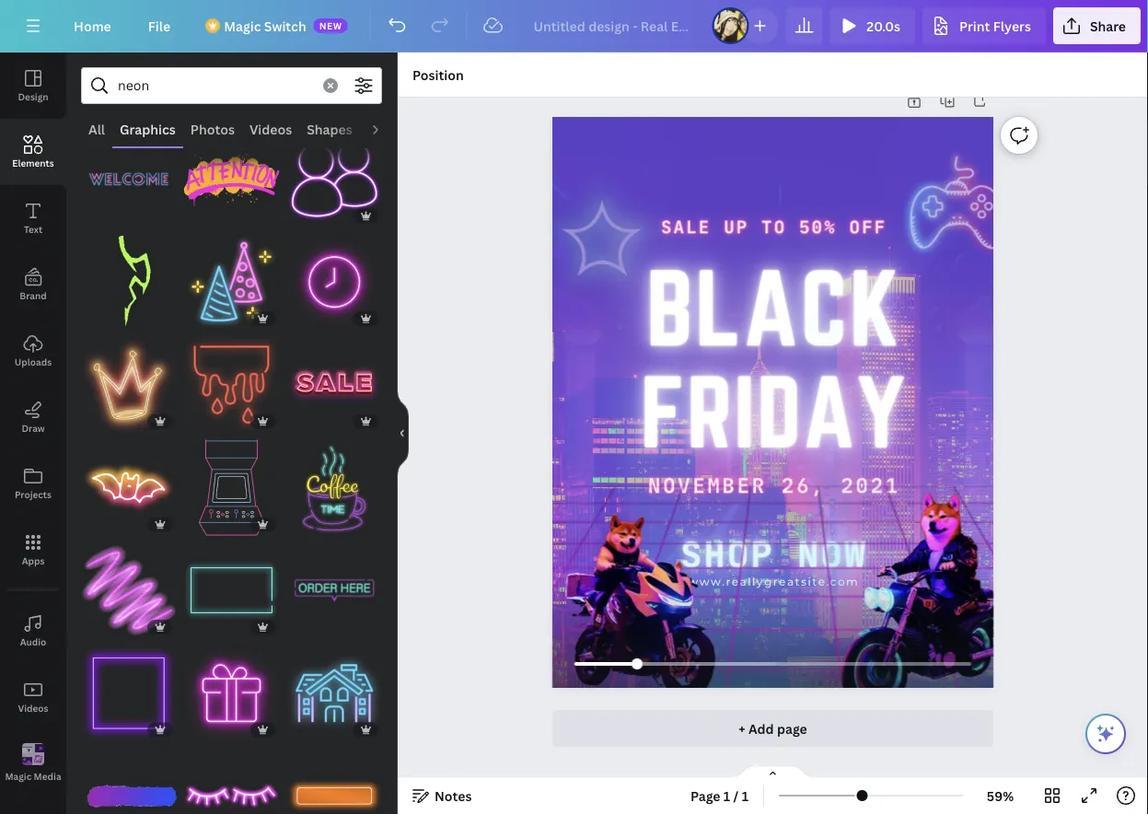 Task type: vqa. For each thing, say whether or not it's contained in the screenshot.
the bottom Videos
yes



Task type: locate. For each thing, give the bounding box(es) containing it.
shapes button
[[300, 111, 360, 146]]

graphics button
[[112, 111, 183, 146]]

elements button
[[0, 119, 66, 185]]

group
[[81, 131, 177, 227], [184, 131, 279, 227], [287, 131, 382, 227], [184, 223, 279, 330], [287, 223, 382, 330], [81, 234, 177, 330], [184, 326, 279, 433], [287, 326, 382, 433], [81, 337, 177, 433], [81, 429, 177, 536], [184, 429, 279, 536], [287, 429, 382, 536], [81, 532, 177, 638], [184, 532, 279, 638], [287, 532, 382, 638], [81, 635, 177, 741], [184, 635, 279, 741], [287, 635, 382, 741], [81, 738, 177, 814], [184, 738, 279, 814], [287, 738, 382, 814]]

all
[[88, 120, 105, 138]]

1 horizontal spatial 1
[[742, 787, 749, 805]]

+ add page button
[[553, 710, 994, 747]]

Design title text field
[[519, 7, 705, 44]]

audio inside side panel tab list
[[20, 636, 46, 648]]

0 horizontal spatial 1
[[724, 787, 731, 805]]

home link
[[59, 7, 126, 44]]

1 vertical spatial videos
[[18, 702, 48, 714]]

1 1 from the left
[[724, 787, 731, 805]]

0 horizontal spatial videos button
[[0, 664, 66, 731]]

20.0s
[[867, 17, 901, 35]]

audio button right shapes
[[360, 111, 412, 146]]

audio down the apps
[[20, 636, 46, 648]]

59%
[[987, 787, 1015, 805]]

1 vertical spatial audio
[[20, 636, 46, 648]]

videos right photos button
[[250, 120, 292, 138]]

audio button
[[360, 111, 412, 146], [0, 598, 66, 664]]

videos button
[[242, 111, 300, 146], [0, 664, 66, 731]]

flyers
[[994, 17, 1032, 35]]

design button
[[0, 53, 66, 119]]

+ add page
[[739, 720, 808, 738]]

position button
[[405, 60, 471, 89]]

Seek bar range field
[[553, 640, 994, 688]]

house neon signboard icon image
[[287, 646, 382, 741]]

lettering sale neon pink image
[[287, 337, 382, 433]]

restaurant welcome sign neon word image
[[81, 131, 177, 227]]

hide image
[[397, 389, 409, 478]]

neon violet square image
[[81, 646, 177, 741]]

audio button down the apps
[[0, 598, 66, 664]]

arcade game machine image
[[184, 440, 279, 536]]

photos button
[[183, 111, 242, 146]]

apps button
[[0, 517, 66, 583]]

set of crown neon image
[[81, 337, 177, 433]]

0 horizontal spatial videos
[[18, 702, 48, 714]]

videos button up magic media
[[0, 664, 66, 731]]

1 horizontal spatial videos button
[[242, 111, 300, 146]]

0 horizontal spatial audio
[[20, 636, 46, 648]]

main menu bar
[[0, 0, 1149, 53]]

sale
[[661, 217, 712, 238]]

audio
[[367, 120, 404, 138], [20, 636, 46, 648]]

show pages image
[[729, 765, 818, 779]]

up
[[724, 217, 749, 238]]

projects
[[15, 488, 52, 501]]

1 horizontal spatial audio button
[[360, 111, 412, 146]]

friday
[[641, 358, 908, 465]]

orange neon button image
[[287, 749, 382, 814]]

projects button
[[0, 450, 66, 517]]

november
[[648, 473, 767, 498]]

notes
[[435, 787, 472, 805]]

0 horizontal spatial audio button
[[0, 598, 66, 664]]

shapes
[[307, 120, 353, 138]]

magic
[[224, 17, 261, 35], [5, 770, 32, 783]]

0 vertical spatial magic
[[224, 17, 261, 35]]

+
[[739, 720, 746, 738]]

neon light cyan image
[[184, 543, 279, 638]]

now
[[798, 533, 868, 575]]

magic inside button
[[5, 770, 32, 783]]

1 vertical spatial magic
[[5, 770, 32, 783]]

shop
[[681, 533, 775, 575]]

to
[[762, 217, 787, 238]]

audio right shapes button
[[367, 120, 404, 138]]

1 right /
[[742, 787, 749, 805]]

notes button
[[405, 781, 479, 811]]

0 horizontal spatial magic
[[5, 770, 32, 783]]

0 vertical spatial videos
[[250, 120, 292, 138]]

videos
[[250, 120, 292, 138], [18, 702, 48, 714]]

print flyers
[[960, 17, 1032, 35]]

videos button right photos
[[242, 111, 300, 146]]

1 left /
[[724, 787, 731, 805]]

1 horizontal spatial videos
[[250, 120, 292, 138]]

videos up magic media button
[[18, 702, 48, 714]]

1
[[724, 787, 731, 805], [742, 787, 749, 805]]

magic inside the main menu bar
[[224, 17, 261, 35]]

magic for magic switch
[[224, 17, 261, 35]]

magic left media
[[5, 770, 32, 783]]

sale up to 50% off
[[661, 217, 888, 238]]

colorful spotlight image
[[553, 167, 933, 764], [743, 175, 1123, 772]]

0 vertical spatial audio
[[367, 120, 404, 138]]

1 horizontal spatial magic
[[224, 17, 261, 35]]

0 vertical spatial videos button
[[242, 111, 300, 146]]

brand
[[20, 289, 47, 302]]

home
[[74, 17, 111, 35]]

purple neon zigzag brush stroke illustration image
[[81, 543, 177, 638]]

graphics
[[120, 120, 176, 138]]

magic left switch
[[224, 17, 261, 35]]



Task type: describe. For each thing, give the bounding box(es) containing it.
uploads button
[[0, 318, 66, 384]]

neon friend image
[[287, 131, 382, 227]]

media
[[34, 770, 61, 783]]

page
[[691, 787, 721, 805]]

restaurant signs neon element image
[[287, 440, 382, 536]]

photos
[[191, 120, 235, 138]]

restaurant order here signs neon image
[[287, 543, 382, 638]]

file
[[148, 17, 171, 35]]

off
[[850, 217, 888, 238]]

59% button
[[971, 781, 1031, 811]]

26,
[[782, 473, 827, 498]]

add
[[749, 720, 774, 738]]

shop now
[[681, 533, 868, 575]]

pink neon eyes image
[[184, 749, 279, 814]]

untitled media image
[[81, 440, 177, 536]]

page 1 / 1
[[691, 787, 749, 805]]

neon pink clock icon image
[[287, 234, 382, 330]]

share
[[1091, 17, 1127, 35]]

1 horizontal spatial audio
[[367, 120, 404, 138]]

draw button
[[0, 384, 66, 450]]

videos inside side panel tab list
[[18, 702, 48, 714]]

/
[[734, 787, 739, 805]]

all button
[[81, 111, 112, 146]]

elements
[[12, 157, 54, 169]]

position
[[413, 66, 464, 83]]

1 vertical spatial videos button
[[0, 664, 66, 731]]

brand button
[[0, 252, 66, 318]]

party hat neon icon image
[[184, 234, 279, 330]]

print
[[960, 17, 991, 35]]

magic for magic media
[[5, 770, 32, 783]]

50%
[[800, 217, 837, 238]]

share button
[[1054, 7, 1141, 44]]

spray paint attention text image
[[184, 131, 279, 227]]

2021
[[841, 473, 901, 498]]

design
[[18, 90, 48, 103]]

text button
[[0, 185, 66, 252]]

page
[[778, 720, 808, 738]]

print flyers button
[[923, 7, 1046, 44]]

canva assistant image
[[1095, 723, 1117, 745]]

www.reallygreatsite.com
[[689, 575, 860, 588]]

apps
[[22, 555, 45, 567]]

file button
[[133, 7, 185, 44]]

november 26, 2021
[[648, 473, 901, 498]]

magic media
[[5, 770, 61, 783]]

20.0s button
[[830, 7, 916, 44]]

dripping blood neon icon image
[[184, 337, 279, 433]]

switch
[[264, 17, 306, 35]]

magic media button
[[0, 731, 66, 797]]

new
[[319, 19, 343, 32]]

magic switch
[[224, 17, 306, 35]]

neon pink gift box icon image
[[184, 646, 279, 741]]

1 vertical spatial audio button
[[0, 598, 66, 664]]

2 1 from the left
[[742, 787, 749, 805]]

draw
[[22, 422, 45, 434]]

black
[[646, 251, 902, 364]]

text
[[24, 223, 42, 235]]

0 vertical spatial audio button
[[360, 111, 412, 146]]

uploads
[[15, 356, 52, 368]]

Search elements search field
[[118, 68, 312, 103]]

side panel tab list
[[0, 53, 66, 797]]



